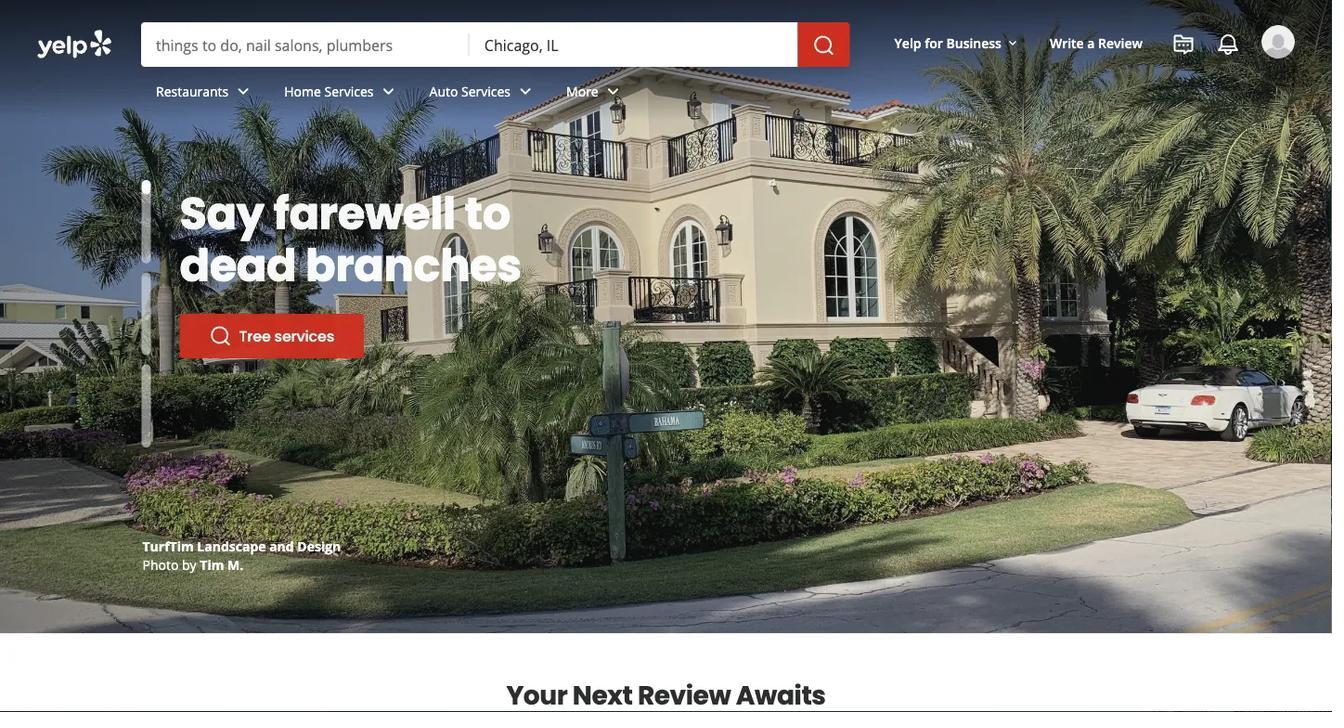 Task type: describe. For each thing, give the bounding box(es) containing it.
notifications image
[[1218, 33, 1240, 56]]

services
[[275, 326, 334, 346]]

home services
[[284, 82, 374, 100]]

owner
[[295, 556, 333, 574]]

home services link
[[270, 67, 415, 121]]

tim m. link
[[200, 556, 244, 574]]

24 search v2 image
[[209, 325, 232, 347]]

services for auto services
[[462, 82, 511, 100]]

auto
[[430, 82, 458, 100]]

tree
[[239, 326, 271, 346]]

photo for cj
[[143, 556, 179, 574]]

none search field inside search field
[[141, 22, 854, 67]]

Near text field
[[485, 34, 784, 55]]

cj plumbing & heating photo from the business owner
[[143, 537, 333, 574]]

plumbers
[[239, 326, 308, 346]]

projects image
[[1173, 33, 1195, 56]]

m.
[[228, 556, 244, 574]]

cj plumbing & heating link
[[143, 537, 288, 555]]

tree services
[[239, 326, 334, 346]]

farewell
[[274, 182, 456, 245]]

the
[[215, 556, 235, 574]]

home
[[284, 82, 321, 100]]

&
[[223, 537, 233, 555]]

turftim landscape and design photo by tim m.
[[143, 537, 341, 574]]

more
[[567, 82, 599, 100]]

write a review link
[[1043, 26, 1151, 59]]

search image
[[813, 34, 836, 57]]

restaurants
[[156, 82, 229, 100]]

tim
[[200, 556, 224, 574]]

funky t. image
[[1262, 25, 1296, 59]]

yelp for business
[[895, 34, 1002, 52]]

business
[[238, 556, 291, 574]]

dreams
[[180, 234, 357, 297]]

write a review
[[1050, 34, 1143, 52]]

turftim landscape and design link
[[143, 537, 341, 555]]

24 chevron down v2 image for auto services
[[515, 80, 537, 103]]



Task type: locate. For each thing, give the bounding box(es) containing it.
tree services link
[[180, 314, 364, 359]]

none search field containing yelp for business
[[0, 0, 1333, 137]]

None search field
[[141, 22, 854, 67]]

heating
[[237, 537, 288, 555]]

1 horizontal spatial services
[[462, 82, 511, 100]]

0 horizontal spatial 24 chevron down v2 image
[[232, 80, 255, 103]]

24 chevron down v2 image inside auto services link
[[515, 80, 537, 103]]

turftim
[[143, 537, 194, 555]]

restaurants link
[[141, 67, 270, 121]]

24 chevron down v2 image
[[232, 80, 255, 103], [515, 80, 537, 103], [603, 80, 625, 103]]

None search field
[[0, 0, 1333, 137]]

none field "find"
[[156, 34, 455, 55]]

24 chevron down v2 image inside more link
[[603, 80, 625, 103]]

1 horizontal spatial none field
[[485, 34, 784, 55]]

1 none field from the left
[[156, 34, 455, 55]]

explore banner section banner
[[0, 0, 1333, 633]]

review
[[1099, 34, 1143, 52]]

none field 'near'
[[485, 34, 784, 55]]

24 chevron down v2 image right restaurants
[[232, 80, 255, 103]]

business categories element
[[141, 67, 1296, 121]]

none field up more link
[[485, 34, 784, 55]]

pipe
[[365, 182, 464, 245]]

yelp for business button
[[888, 26, 1028, 59]]

photo inside cj plumbing & heating photo from the business owner
[[143, 556, 179, 574]]

24 chevron down v2 image right auto services
[[515, 80, 537, 103]]

plumbers link
[[180, 314, 338, 359]]

1 24 chevron down v2 image from the left
[[232, 80, 255, 103]]

2 24 chevron down v2 image from the left
[[515, 80, 537, 103]]

design
[[298, 537, 341, 555]]

24 chevron down v2 image for restaurants
[[232, 80, 255, 103]]

2 services from the left
[[462, 82, 511, 100]]

24 chevron down v2 image right more
[[603, 80, 625, 103]]

auto services link
[[415, 67, 552, 121]]

photo
[[143, 556, 179, 574], [143, 556, 179, 574]]

your
[[251, 182, 356, 245]]

services
[[325, 82, 374, 100], [462, 82, 511, 100]]

user actions element
[[880, 23, 1322, 137]]

24 search v2 image
[[209, 325, 232, 347]]

write
[[1050, 34, 1085, 52]]

Find text field
[[156, 34, 455, 55]]

by
[[182, 556, 197, 574]]

3 24 chevron down v2 image from the left
[[603, 80, 625, 103]]

say
[[180, 182, 264, 245]]

business
[[947, 34, 1002, 52]]

2 horizontal spatial 24 chevron down v2 image
[[603, 80, 625, 103]]

1 horizontal spatial 24 chevron down v2 image
[[515, 80, 537, 103]]

none field up home at top left
[[156, 34, 455, 55]]

24 chevron down v2 image inside restaurants link
[[232, 80, 255, 103]]

a
[[1088, 34, 1096, 52]]

and
[[270, 537, 294, 555]]

to
[[465, 182, 511, 245]]

from
[[182, 556, 212, 574]]

fix your pipe dreams
[[180, 182, 464, 297]]

16 chevron down v2 image
[[1006, 36, 1021, 51]]

branches
[[306, 234, 522, 297]]

plumbing
[[159, 537, 220, 555]]

services right auto
[[462, 82, 511, 100]]

auto services
[[430, 82, 511, 100]]

24 chevron down v2 image for more
[[603, 80, 625, 103]]

photo for turftim
[[143, 556, 179, 574]]

cj
[[143, 537, 155, 555]]

2 none field from the left
[[485, 34, 784, 55]]

services for home services
[[325, 82, 374, 100]]

24 chevron down v2 image
[[378, 80, 400, 103]]

services left 24 chevron down v2 image
[[325, 82, 374, 100]]

0 horizontal spatial none field
[[156, 34, 455, 55]]

0 horizontal spatial services
[[325, 82, 374, 100]]

None field
[[156, 34, 455, 55], [485, 34, 784, 55]]

landscape
[[197, 537, 266, 555]]

say farewell to dead branches
[[180, 182, 522, 297]]

1 services from the left
[[325, 82, 374, 100]]

yelp
[[895, 34, 922, 52]]

fix
[[180, 182, 242, 245]]

photo inside turftim landscape and design photo by tim m.
[[143, 556, 179, 574]]

dead
[[180, 234, 297, 297]]

services inside 'link'
[[325, 82, 374, 100]]

for
[[925, 34, 944, 52]]

more link
[[552, 67, 640, 121]]



Task type: vqa. For each thing, say whether or not it's contained in the screenshot.
Heating
yes



